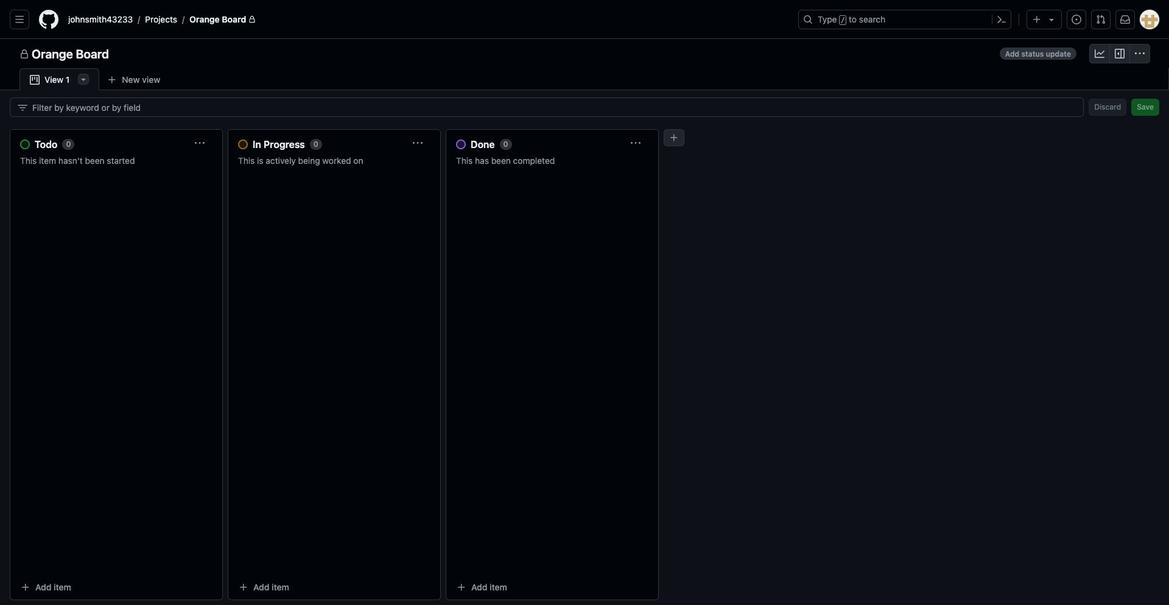 Task type: describe. For each thing, give the bounding box(es) containing it.
homepage image
[[39, 10, 58, 29]]

0 vertical spatial sc 9kayk9 0 image
[[30, 75, 40, 85]]

view options for view 1 image
[[79, 74, 89, 84]]

inbox image
[[1121, 15, 1131, 24]]

git pull request image
[[1097, 15, 1106, 24]]

lock image
[[249, 16, 256, 23]]

command palette image
[[997, 15, 1007, 24]]

view filters region
[[10, 97, 1160, 118]]

issue opened image
[[1072, 15, 1082, 24]]

project navigation
[[0, 39, 1170, 68]]



Task type: vqa. For each thing, say whether or not it's contained in the screenshot.
sc 9kayk9 0 icon to the left
yes



Task type: locate. For each thing, give the bounding box(es) containing it.
triangle down image
[[1047, 15, 1057, 24]]

tab list
[[19, 68, 188, 91]]

0 horizontal spatial sc 9kayk9 0 image
[[18, 103, 27, 112]]

tab panel
[[0, 90, 1170, 605]]

1 vertical spatial sc 9kayk9 0 image
[[18, 103, 27, 112]]

sc 9kayk9 0 image
[[1095, 49, 1105, 58], [1116, 49, 1125, 58], [1136, 49, 1145, 58], [19, 49, 29, 59]]

sc 9kayk9 0 image
[[30, 75, 40, 85], [18, 103, 27, 112]]

1 horizontal spatial sc 9kayk9 0 image
[[30, 75, 40, 85]]

list
[[63, 10, 791, 29]]

sc 9kayk9 0 image inside view filters region
[[18, 103, 27, 112]]

Filter by keyword or by field field
[[32, 98, 1074, 116]]



